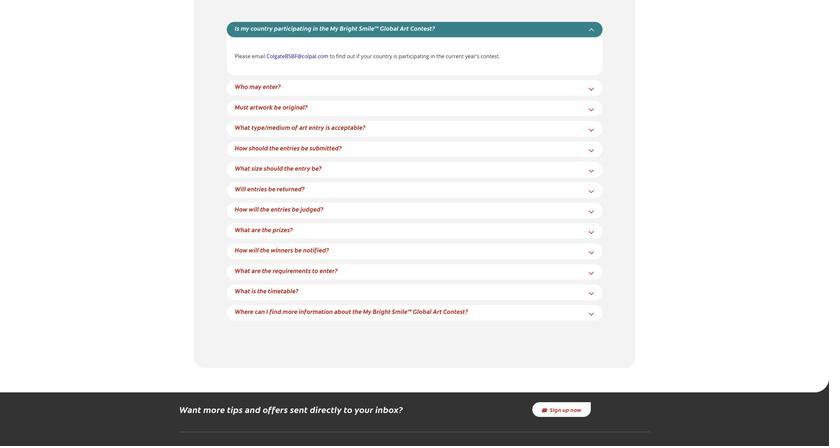 Task type: vqa. For each thing, say whether or not it's contained in the screenshot.
A - C
no



Task type: describe. For each thing, give the bounding box(es) containing it.
be left the returned?
[[269, 185, 276, 193]]

email
[[252, 53, 265, 60]]

want
[[179, 404, 201, 415]]

0 vertical spatial contest?
[[411, 24, 435, 32]]

i
[[267, 307, 268, 315]]

will entries be returned? button
[[235, 185, 305, 193]]

1 horizontal spatial my
[[363, 307, 372, 315]]

is my country participating in the my bright smile™ global art contest?
[[235, 24, 435, 32]]

be right artwork
[[274, 103, 281, 111]]

must artwork be original?
[[235, 103, 308, 111]]

inbox?
[[376, 404, 403, 415]]

please
[[235, 53, 251, 60]]

what type/medium of art entry is acceptable?
[[235, 123, 366, 131]]

0 vertical spatial global
[[380, 24, 399, 32]]

who may enter? button
[[235, 82, 281, 91]]

what for what are the requirements to enter?
[[235, 266, 250, 275]]

what are the requirements to enter? button
[[235, 266, 338, 275]]

0 horizontal spatial more
[[203, 404, 225, 415]]

artwork
[[250, 103, 273, 111]]

1 horizontal spatial bright
[[373, 307, 391, 315]]

what type/medium of art entry is acceptable? button
[[235, 123, 366, 131]]

1 vertical spatial in
[[431, 53, 435, 60]]

must artwork be original? button
[[235, 103, 308, 111]]

will for winners
[[249, 246, 259, 254]]

current
[[446, 53, 464, 60]]

judged?
[[301, 205, 324, 213]]

art
[[299, 123, 308, 131]]

original?
[[283, 103, 308, 111]]

how for how will the entries be judged?
[[235, 205, 248, 213]]

what for what size should the entry be?
[[235, 164, 250, 172]]

can
[[255, 307, 265, 315]]

now
[[571, 406, 582, 413]]

0 vertical spatial your
[[361, 53, 372, 60]]

1 horizontal spatial enter?
[[320, 266, 338, 275]]

colgatebsbf@colpal.com
[[267, 53, 329, 60]]

1 horizontal spatial find
[[336, 53, 346, 60]]

1 vertical spatial your
[[355, 404, 374, 415]]

want more tips and offers sent directly to your inbox?
[[179, 404, 403, 415]]

0 horizontal spatial to
[[312, 266, 318, 275]]

be for submitted?
[[301, 144, 309, 152]]

sent
[[290, 404, 308, 415]]

type/medium
[[252, 123, 290, 131]]

0 horizontal spatial country
[[251, 24, 273, 32]]

0 horizontal spatial in
[[313, 24, 318, 32]]

0 vertical spatial is
[[394, 53, 398, 60]]

0 vertical spatial should
[[249, 144, 268, 152]]

be for judged?
[[292, 205, 299, 213]]

1 vertical spatial should
[[264, 164, 283, 172]]

1 horizontal spatial country
[[374, 53, 392, 60]]

out
[[347, 53, 355, 60]]

1 vertical spatial smile™
[[392, 307, 412, 315]]

winners
[[271, 246, 293, 254]]

how for how should the entries be submitted?
[[235, 144, 248, 152]]

be?
[[312, 164, 322, 172]]

about
[[335, 307, 351, 315]]

what for what type/medium of art entry is acceptable?
[[235, 123, 250, 131]]

0 vertical spatial my
[[330, 24, 339, 32]]

what is the timetable? button
[[235, 287, 299, 295]]

returned?
[[277, 185, 305, 193]]

my
[[241, 24, 249, 32]]

if
[[357, 53, 360, 60]]

0 horizontal spatial is
[[252, 287, 256, 295]]

is my country participating in the my bright smile™ global art contest? button
[[235, 24, 435, 32]]



Task type: locate. For each thing, give the bounding box(es) containing it.
directly
[[310, 404, 342, 415]]

4 what from the top
[[235, 266, 250, 275]]

and
[[245, 404, 261, 415]]

offers
[[263, 404, 288, 415]]

must
[[235, 103, 249, 111]]

should up size
[[249, 144, 268, 152]]

0 horizontal spatial my
[[330, 24, 339, 32]]

find right i on the bottom left of the page
[[270, 307, 281, 315]]

should
[[249, 144, 268, 152], [264, 164, 283, 172]]

1 vertical spatial will
[[249, 246, 259, 254]]

what are the prizes?
[[235, 226, 293, 234]]

be left judged?
[[292, 205, 299, 213]]

are left prizes?
[[252, 226, 261, 234]]

are
[[252, 226, 261, 234], [252, 266, 261, 275]]

sign
[[550, 406, 562, 413]]

1 vertical spatial contest?
[[444, 307, 468, 315]]

1 horizontal spatial more
[[283, 307, 298, 315]]

entries up prizes?
[[271, 205, 291, 213]]

1 horizontal spatial smile™
[[392, 307, 412, 315]]

1 vertical spatial find
[[270, 307, 281, 315]]

0 vertical spatial art
[[400, 24, 409, 32]]

colgatebsbf@colpal.com link
[[267, 53, 329, 60]]

1 horizontal spatial is
[[326, 123, 330, 131]]

requirements
[[273, 266, 311, 275]]

0 vertical spatial entries
[[280, 144, 300, 152]]

1 vertical spatial my
[[363, 307, 372, 315]]

to
[[330, 53, 335, 60], [312, 266, 318, 275], [344, 404, 353, 415]]

1 vertical spatial bright
[[373, 307, 391, 315]]

how
[[235, 144, 248, 152], [235, 205, 248, 213], [235, 246, 248, 254]]

entries right will at the top left
[[247, 185, 267, 193]]

0 vertical spatial find
[[336, 53, 346, 60]]

entries for should
[[280, 144, 300, 152]]

be for notified?
[[295, 246, 302, 254]]

be
[[274, 103, 281, 111], [301, 144, 309, 152], [269, 185, 276, 193], [292, 205, 299, 213], [295, 246, 302, 254]]

entry
[[309, 123, 324, 131], [295, 164, 311, 172]]

more down timetable?
[[283, 307, 298, 315]]

your right if
[[361, 53, 372, 60]]

what for what is the timetable?
[[235, 287, 250, 295]]

0 vertical spatial more
[[283, 307, 298, 315]]

who
[[235, 82, 248, 91]]

please email colgatebsbf@colpal.com to find out if your country is participating in the current year's contest.
[[235, 53, 500, 60]]

1 horizontal spatial global
[[413, 307, 432, 315]]

up
[[563, 406, 570, 413]]

0 horizontal spatial participating
[[274, 24, 312, 32]]

0 vertical spatial bright
[[340, 24, 358, 32]]

3 how from the top
[[235, 246, 248, 254]]

1 horizontal spatial art
[[433, 307, 442, 315]]

how for how will the winners be notified?
[[235, 246, 248, 254]]

how should the entries be submitted?
[[235, 144, 342, 152]]

1 vertical spatial are
[[252, 266, 261, 275]]

country
[[251, 24, 273, 32], [374, 53, 392, 60]]

1 horizontal spatial in
[[431, 53, 435, 60]]

entry left be?
[[295, 164, 311, 172]]

0 vertical spatial enter?
[[263, 82, 281, 91]]

what is the timetable?
[[235, 287, 299, 295]]

prizes?
[[273, 226, 293, 234]]

smile™
[[359, 24, 379, 32], [392, 307, 412, 315]]

what for what are the prizes?
[[235, 226, 250, 234]]

enter? right may
[[263, 82, 281, 91]]

1 horizontal spatial contest?
[[444, 307, 468, 315]]

entry for is
[[309, 123, 324, 131]]

how should the entries be submitted? button
[[235, 144, 342, 152]]

are up what is the timetable? button
[[252, 266, 261, 275]]

1 will from the top
[[249, 205, 259, 213]]

where can i find more information about the my bright smile™ global art contest? button
[[235, 307, 468, 315]]

0 vertical spatial to
[[330, 53, 335, 60]]

enter? down notified?
[[320, 266, 338, 275]]

1 vertical spatial is
[[326, 123, 330, 131]]

contest?
[[411, 24, 435, 32], [444, 307, 468, 315]]

1 vertical spatial participating
[[399, 53, 430, 60]]

0 vertical spatial will
[[249, 205, 259, 213]]

what size should the entry be? button
[[235, 164, 322, 172]]

will down what are the prizes?
[[249, 246, 259, 254]]

the
[[320, 24, 329, 32], [437, 53, 445, 60], [270, 144, 279, 152], [285, 164, 294, 172], [260, 205, 270, 213], [262, 226, 272, 234], [260, 246, 270, 254], [262, 266, 272, 275], [258, 287, 267, 295], [353, 307, 362, 315]]

where
[[235, 307, 254, 315]]

may
[[250, 82, 262, 91]]

0 vertical spatial participating
[[274, 24, 312, 32]]

3 what from the top
[[235, 226, 250, 234]]

0 horizontal spatial find
[[270, 307, 281, 315]]

1 vertical spatial how
[[235, 205, 248, 213]]

sign up now link
[[533, 402, 591, 417]]

is
[[235, 24, 240, 32]]

entries down 'of'
[[280, 144, 300, 152]]

0 horizontal spatial enter?
[[263, 82, 281, 91]]

1 vertical spatial more
[[203, 404, 225, 415]]

how will the winners be notified?
[[235, 246, 329, 254]]

to left the out
[[330, 53, 335, 60]]

will entries be returned?
[[235, 185, 305, 193]]

information
[[299, 307, 333, 315]]

in
[[313, 24, 318, 32], [431, 53, 435, 60]]

1 vertical spatial global
[[413, 307, 432, 315]]

1 horizontal spatial to
[[330, 53, 335, 60]]

global
[[380, 24, 399, 32], [413, 307, 432, 315]]

participating
[[274, 24, 312, 32], [399, 53, 430, 60]]

year's
[[465, 53, 480, 60]]

2 are from the top
[[252, 266, 261, 275]]

to right directly
[[344, 404, 353, 415]]

0 vertical spatial smile™
[[359, 24, 379, 32]]

2 what from the top
[[235, 164, 250, 172]]

where can i find more information about the my bright smile™ global art contest?
[[235, 307, 468, 315]]

size
[[252, 164, 263, 172]]

1 vertical spatial enter?
[[320, 266, 338, 275]]

entries for will
[[271, 205, 291, 213]]

my
[[330, 24, 339, 32], [363, 307, 372, 315]]

how will the entries be judged? button
[[235, 205, 324, 213]]

0 horizontal spatial global
[[380, 24, 399, 32]]

2 how from the top
[[235, 205, 248, 213]]

0 horizontal spatial smile™
[[359, 24, 379, 32]]

2 horizontal spatial to
[[344, 404, 353, 415]]

are for prizes?
[[252, 226, 261, 234]]

1 how from the top
[[235, 144, 248, 152]]

0 vertical spatial in
[[313, 24, 318, 32]]

entry for be?
[[295, 164, 311, 172]]

country right if
[[374, 53, 392, 60]]

2 vertical spatial to
[[344, 404, 353, 415]]

what
[[235, 123, 250, 131], [235, 164, 250, 172], [235, 226, 250, 234], [235, 266, 250, 275], [235, 287, 250, 295]]

country right my
[[251, 24, 273, 32]]

1 are from the top
[[252, 226, 261, 234]]

is
[[394, 53, 398, 60], [326, 123, 330, 131], [252, 287, 256, 295]]

0 horizontal spatial contest?
[[411, 24, 435, 32]]

1 vertical spatial to
[[312, 266, 318, 275]]

0 vertical spatial how
[[235, 144, 248, 152]]

submitted?
[[310, 144, 342, 152]]

1 vertical spatial country
[[374, 53, 392, 60]]

be right winners
[[295, 246, 302, 254]]

enter?
[[263, 82, 281, 91], [320, 266, 338, 275]]

how will the entries be judged?
[[235, 205, 324, 213]]

will for entries
[[249, 205, 259, 213]]

your
[[361, 53, 372, 60], [355, 404, 374, 415]]

more
[[283, 307, 298, 315], [203, 404, 225, 415]]

of
[[292, 123, 298, 131]]

find left the out
[[336, 53, 346, 60]]

find
[[336, 53, 346, 60], [270, 307, 281, 315]]

how will the winners be notified? button
[[235, 246, 329, 254]]

what are the prizes? button
[[235, 226, 293, 234]]

to down notified?
[[312, 266, 318, 275]]

should right size
[[264, 164, 283, 172]]

0 horizontal spatial art
[[400, 24, 409, 32]]

entries
[[280, 144, 300, 152], [247, 185, 267, 193], [271, 205, 291, 213]]

2 will from the top
[[249, 246, 259, 254]]

2 vertical spatial how
[[235, 246, 248, 254]]

tips
[[227, 404, 243, 415]]

1 vertical spatial art
[[433, 307, 442, 315]]

what size should the entry be?
[[235, 164, 322, 172]]

more left tips on the bottom left of the page
[[203, 404, 225, 415]]

2 vertical spatial is
[[252, 287, 256, 295]]

who may enter?
[[235, 82, 281, 91]]

will
[[249, 205, 259, 213], [249, 246, 259, 254]]

be down art
[[301, 144, 309, 152]]

timetable?
[[268, 287, 299, 295]]

what are the requirements to enter?
[[235, 266, 338, 275]]

1 vertical spatial entries
[[247, 185, 267, 193]]

entry right art
[[309, 123, 324, 131]]

notified?
[[303, 246, 329, 254]]

0 horizontal spatial bright
[[340, 24, 358, 32]]

are for requirements
[[252, 266, 261, 275]]

2 horizontal spatial is
[[394, 53, 398, 60]]

sign up now
[[550, 406, 582, 413]]

rounded corner image
[[815, 378, 830, 392]]

bright
[[340, 24, 358, 32], [373, 307, 391, 315]]

0 vertical spatial are
[[252, 226, 261, 234]]

will up what are the prizes? button
[[249, 205, 259, 213]]

2 vertical spatial entries
[[271, 205, 291, 213]]

contest.
[[481, 53, 500, 60]]

5 what from the top
[[235, 287, 250, 295]]

0 vertical spatial country
[[251, 24, 273, 32]]

1 what from the top
[[235, 123, 250, 131]]

your left inbox? in the left of the page
[[355, 404, 374, 415]]

will
[[235, 185, 246, 193]]

art
[[400, 24, 409, 32], [433, 307, 442, 315]]

0 vertical spatial entry
[[309, 123, 324, 131]]

1 horizontal spatial participating
[[399, 53, 430, 60]]

acceptable?
[[332, 123, 366, 131]]

1 vertical spatial entry
[[295, 164, 311, 172]]



